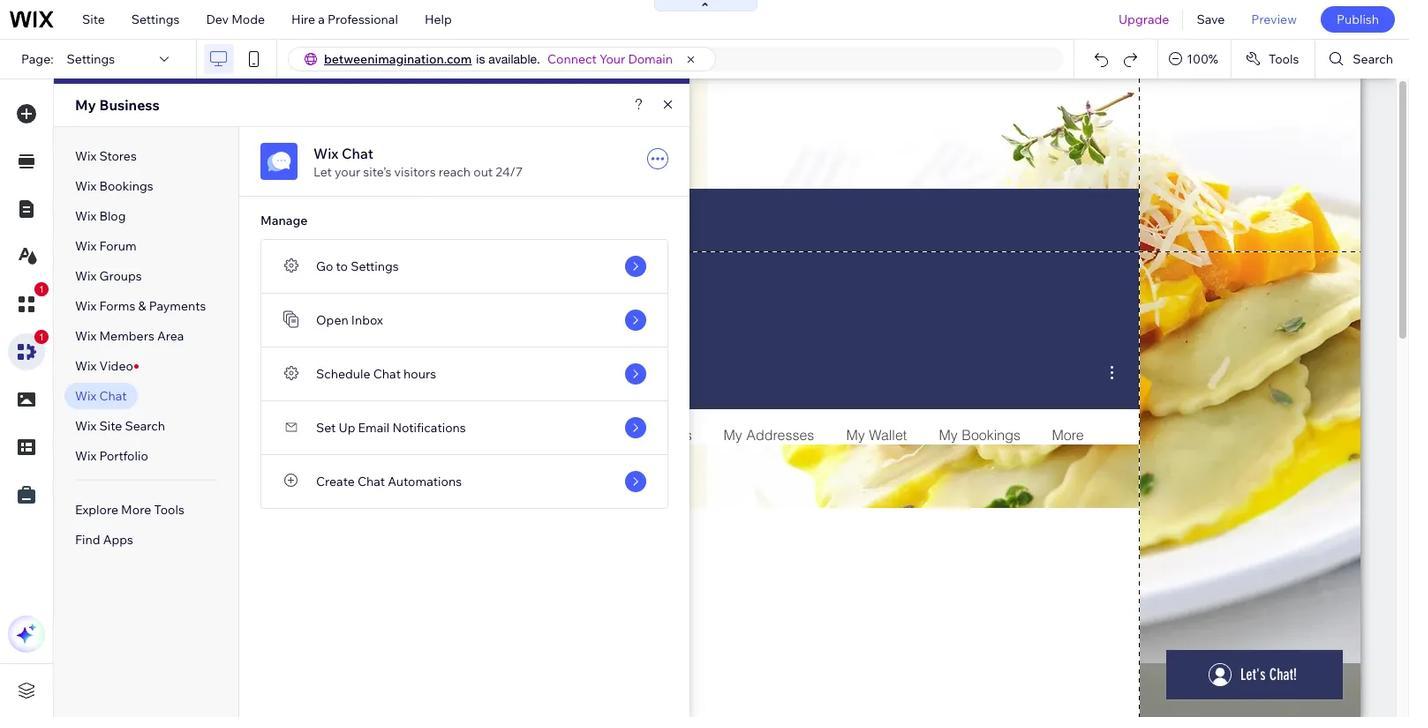 Task type: describe. For each thing, give the bounding box(es) containing it.
0 vertical spatial site
[[82, 11, 105, 27]]

chat for wix chat let your site's visitors reach out 24/7
[[342, 145, 374, 162]]

wix for wix groups
[[75, 268, 97, 284]]

wix for wix bookings
[[75, 178, 97, 194]]

hours
[[404, 366, 436, 382]]

1 1 button from the top
[[8, 283, 49, 323]]

preview
[[1252, 11, 1297, 27]]

bookings
[[99, 178, 153, 194]]

wix chat let your site's visitors reach out 24/7
[[313, 145, 523, 180]]

stores
[[99, 148, 137, 164]]

create
[[316, 474, 355, 490]]

set up email notifications
[[316, 420, 466, 436]]

is available. connect your domain
[[476, 51, 673, 67]]

upgrade
[[1119, 11, 1170, 27]]

wix chat image
[[260, 143, 298, 180]]

apps
[[103, 532, 133, 548]]

wix blog
[[75, 208, 126, 224]]

schedule chat hours
[[316, 366, 436, 382]]

forum
[[99, 238, 137, 254]]

video
[[99, 359, 133, 374]]

wix video
[[75, 359, 133, 374]]

go
[[316, 259, 333, 275]]

automations
[[388, 474, 462, 490]]

hire
[[291, 11, 315, 27]]

chat for wix chat
[[99, 389, 127, 404]]

wix members area
[[75, 328, 184, 344]]

reach
[[439, 164, 471, 180]]

go to settings
[[316, 259, 399, 275]]

your
[[335, 164, 360, 180]]

tools button
[[1232, 40, 1315, 79]]

wix forum
[[75, 238, 137, 254]]

wix for wix stores
[[75, 148, 97, 164]]

wix for wix members area
[[75, 328, 97, 344]]

up
[[339, 420, 355, 436]]

business
[[99, 96, 160, 114]]

create chat automations
[[316, 474, 462, 490]]

preview button
[[1238, 0, 1310, 39]]

your
[[600, 51, 625, 67]]

a
[[318, 11, 325, 27]]

chat for create chat automations
[[358, 474, 385, 490]]

notifications
[[392, 420, 466, 436]]

search inside button
[[1353, 51, 1393, 67]]

wix stores
[[75, 148, 137, 164]]

1 1 from the top
[[39, 284, 44, 295]]

groups
[[99, 268, 142, 284]]

mode
[[231, 11, 265, 27]]

2 horizontal spatial settings
[[351, 259, 399, 275]]

explore more tools
[[75, 502, 184, 518]]

manage
[[260, 213, 308, 229]]

100% button
[[1159, 40, 1231, 79]]

wix portfolio
[[75, 449, 148, 464]]

wix for wix portfolio
[[75, 449, 97, 464]]

wix groups
[[75, 268, 142, 284]]

members
[[99, 328, 154, 344]]

set
[[316, 420, 336, 436]]

1 vertical spatial tools
[[154, 502, 184, 518]]

let
[[313, 164, 332, 180]]

save button
[[1184, 0, 1238, 39]]

wix for wix forum
[[75, 238, 97, 254]]

site's
[[363, 164, 392, 180]]

find apps
[[75, 532, 133, 548]]



Task type: locate. For each thing, give the bounding box(es) containing it.
24/7
[[496, 164, 523, 180]]

1 left wix groups at the top left of page
[[39, 284, 44, 295]]

0 horizontal spatial settings
[[67, 51, 115, 67]]

wix left portfolio
[[75, 449, 97, 464]]

settings left dev at the top
[[131, 11, 180, 27]]

schedule
[[316, 366, 371, 382]]

wix up let
[[313, 145, 339, 162]]

wix left stores
[[75, 148, 97, 164]]

search up portfolio
[[125, 419, 165, 434]]

1 horizontal spatial search
[[1353, 51, 1393, 67]]

email
[[358, 420, 390, 436]]

betweenimagination.com
[[324, 51, 472, 67]]

tools
[[1269, 51, 1299, 67], [154, 502, 184, 518]]

chat inside wix chat let your site's visitors reach out 24/7
[[342, 145, 374, 162]]

chat right create
[[358, 474, 385, 490]]

wix left groups
[[75, 268, 97, 284]]

wix down wix chat
[[75, 419, 97, 434]]

my business
[[75, 96, 160, 114]]

find
[[75, 532, 100, 548]]

0 horizontal spatial tools
[[154, 502, 184, 518]]

publish button
[[1321, 6, 1395, 33]]

1
[[39, 284, 44, 295], [39, 332, 44, 343]]

1 button
[[8, 283, 49, 323], [8, 330, 49, 371]]

wix left forms
[[75, 298, 97, 314]]

tools inside button
[[1269, 51, 1299, 67]]

wix inside wix chat let your site's visitors reach out 24/7
[[313, 145, 339, 162]]

wix forms & payments
[[75, 298, 206, 314]]

1 button left wix groups at the top left of page
[[8, 283, 49, 323]]

0 vertical spatial settings
[[131, 11, 180, 27]]

wix bookings
[[75, 178, 153, 194]]

chat down video
[[99, 389, 127, 404]]

2 1 from the top
[[39, 332, 44, 343]]

domain
[[628, 51, 673, 67]]

to
[[336, 259, 348, 275]]

wix for wix forms & payments
[[75, 298, 97, 314]]

wix chat
[[75, 389, 127, 404]]

my
[[75, 96, 96, 114]]

wix for wix blog
[[75, 208, 97, 224]]

0 vertical spatial search
[[1353, 51, 1393, 67]]

settings
[[131, 11, 180, 27], [67, 51, 115, 67], [351, 259, 399, 275]]

connect
[[547, 51, 597, 67]]

explore
[[75, 502, 118, 518]]

1 vertical spatial 1
[[39, 332, 44, 343]]

inbox
[[351, 313, 383, 328]]

2 vertical spatial settings
[[351, 259, 399, 275]]

available.
[[489, 52, 540, 66]]

portfolio
[[99, 449, 148, 464]]

chat left hours at the bottom left of page
[[373, 366, 401, 382]]

0 vertical spatial 1
[[39, 284, 44, 295]]

0 vertical spatial 1 button
[[8, 283, 49, 323]]

site up my
[[82, 11, 105, 27]]

professional
[[328, 11, 398, 27]]

1 button left wix video
[[8, 330, 49, 371]]

out
[[473, 164, 493, 180]]

wix for wix site search
[[75, 419, 97, 434]]

forms
[[99, 298, 135, 314]]

chat
[[342, 145, 374, 162], [373, 366, 401, 382], [99, 389, 127, 404], [358, 474, 385, 490]]

wix
[[313, 145, 339, 162], [75, 148, 97, 164], [75, 178, 97, 194], [75, 208, 97, 224], [75, 238, 97, 254], [75, 268, 97, 284], [75, 298, 97, 314], [75, 328, 97, 344], [75, 359, 97, 374], [75, 389, 97, 404], [75, 419, 97, 434], [75, 449, 97, 464]]

payments
[[149, 298, 206, 314]]

wix up wix video
[[75, 328, 97, 344]]

wix down wix video
[[75, 389, 97, 404]]

open inbox
[[316, 313, 383, 328]]

settings up my
[[67, 51, 115, 67]]

100%
[[1187, 51, 1218, 67]]

site
[[82, 11, 105, 27], [99, 419, 122, 434]]

wix left forum at the top
[[75, 238, 97, 254]]

more
[[121, 502, 151, 518]]

tools down preview button
[[1269, 51, 1299, 67]]

tools right more
[[154, 502, 184, 518]]

search
[[1353, 51, 1393, 67], [125, 419, 165, 434]]

publish
[[1337, 11, 1379, 27]]

dev mode
[[206, 11, 265, 27]]

wix for wix chat
[[75, 389, 97, 404]]

wix left blog on the top left
[[75, 208, 97, 224]]

hire a professional
[[291, 11, 398, 27]]

save
[[1197, 11, 1225, 27]]

is
[[476, 52, 485, 66]]

2 1 button from the top
[[8, 330, 49, 371]]

wix left video
[[75, 359, 97, 374]]

1 vertical spatial site
[[99, 419, 122, 434]]

search button
[[1316, 40, 1409, 79]]

settings right the to
[[351, 259, 399, 275]]

wix up wix blog
[[75, 178, 97, 194]]

open
[[316, 313, 349, 328]]

visitors
[[394, 164, 436, 180]]

&
[[138, 298, 146, 314]]

chat for schedule chat hours
[[373, 366, 401, 382]]

1 vertical spatial 1 button
[[8, 330, 49, 371]]

0 horizontal spatial search
[[125, 419, 165, 434]]

0 vertical spatial tools
[[1269, 51, 1299, 67]]

1 horizontal spatial tools
[[1269, 51, 1299, 67]]

1 left members on the left top
[[39, 332, 44, 343]]

wix site search
[[75, 419, 165, 434]]

1 horizontal spatial settings
[[131, 11, 180, 27]]

1 vertical spatial settings
[[67, 51, 115, 67]]

wix for wix chat let your site's visitors reach out 24/7
[[313, 145, 339, 162]]

site up wix portfolio
[[99, 419, 122, 434]]

wix for wix video
[[75, 359, 97, 374]]

chat up your
[[342, 145, 374, 162]]

area
[[157, 328, 184, 344]]

help
[[425, 11, 452, 27]]

dev
[[206, 11, 229, 27]]

search down publish
[[1353, 51, 1393, 67]]

blog
[[99, 208, 126, 224]]

1 vertical spatial search
[[125, 419, 165, 434]]



Task type: vqa. For each thing, say whether or not it's contained in the screenshot.
Payments on the left of page
yes



